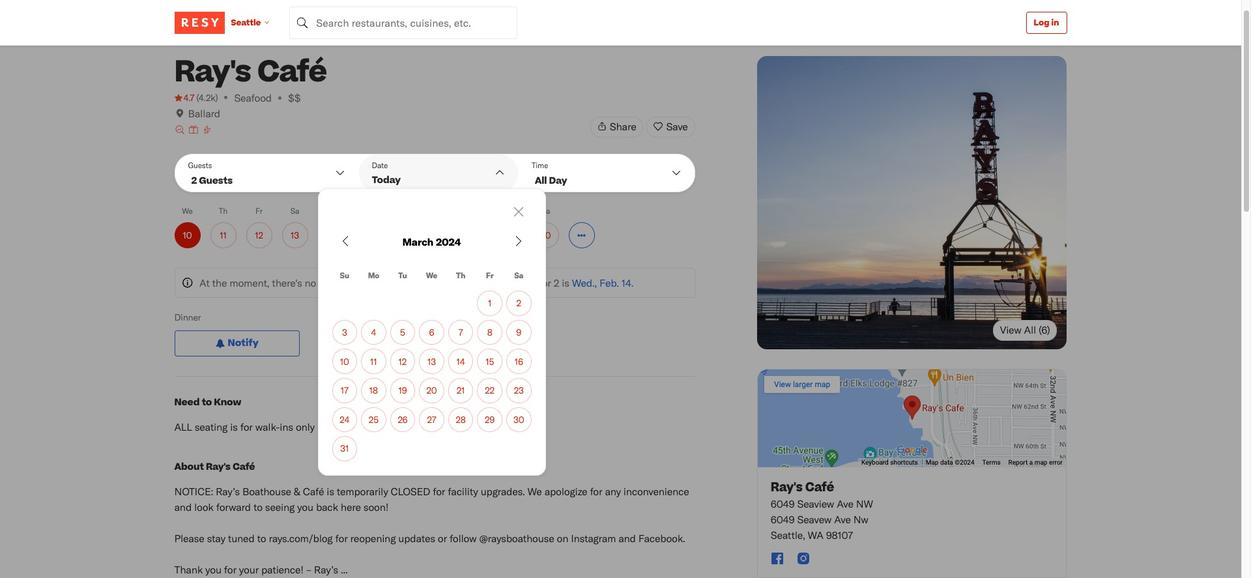 Task type: describe. For each thing, give the bounding box(es) containing it.
4 button
[[361, 320, 386, 345]]

today.
[[415, 276, 444, 289]]

we inside we column header
[[426, 270, 437, 280]]

we column header
[[419, 270, 444, 287]]

0 horizontal spatial fr
[[256, 206, 263, 215]]

14 inside button
[[456, 356, 465, 367]]

16 for bottom the 16 button
[[515, 356, 523, 367]]

seating
[[195, 420, 228, 433]]

10 for the bottom 10 button
[[340, 356, 349, 367]]

27
[[427, 414, 436, 425]]

.
[[631, 276, 634, 289]]

sa column header
[[506, 270, 531, 287]]

1 vertical spatial 12 button
[[390, 349, 415, 374]]

seattle,
[[771, 528, 805, 541]]

feb.
[[600, 276, 619, 289]]

mo
[[368, 270, 379, 280]]

for up ...
[[335, 532, 348, 544]]

notice:
[[174, 485, 213, 497]]

28 button
[[448, 407, 473, 432]]

sa for 20
[[541, 206, 550, 215]]

march 2024
[[402, 235, 461, 248]]

2 availability from the left
[[488, 276, 536, 289]]

for left your
[[224, 563, 236, 575]]

9
[[516, 326, 521, 338]]

back
[[316, 500, 338, 513]]

24 button
[[332, 407, 357, 432]]

row containing su
[[332, 270, 531, 287]]

row containing 10
[[332, 349, 531, 374]]

the
[[212, 276, 227, 289]]

all seating is for walk-ins only (except on select holiday). come on down!
[[174, 420, 511, 433]]

0 horizontal spatial 13 button
[[282, 222, 308, 248]]

for left walk-
[[240, 420, 253, 433]]

updates
[[398, 532, 435, 544]]

1 vertical spatial 16 button
[[506, 349, 531, 374]]

2 inside button
[[516, 297, 521, 308]]

the
[[446, 276, 463, 289]]

0 horizontal spatial 17 button
[[332, 378, 357, 403]]

5
[[400, 326, 405, 338]]

28
[[456, 414, 466, 425]]

date today
[[372, 160, 401, 187]]

at
[[199, 276, 210, 289]]

24
[[340, 414, 349, 425]]

is inside notice: ray's boathouse & café is temporarily closed for facility upgrades. we apologize for any inconvenience and look forward to seeing you back here soon! please stay tuned to rays.com/blog for reopening updates or follow @raysboathouse on instagram and facebook. thank you for your patience! – ray's ...
[[327, 485, 334, 497]]

0 vertical spatial 10 button
[[174, 222, 200, 248]]

save button
[[647, 117, 695, 138]]

30
[[514, 414, 524, 425]]

please
[[174, 532, 204, 544]]

13 inside march 2024 table
[[427, 356, 436, 367]]

forward
[[216, 500, 251, 513]]

… button
[[569, 222, 595, 248]]

1 vertical spatial ray's
[[206, 460, 231, 474]]

nw
[[856, 497, 873, 510]]

11 for 11 button within march 2024 table
[[370, 356, 377, 367]]

(4.2k) reviews element
[[196, 91, 218, 104]]

reopening
[[350, 532, 396, 544]]

2 6049 from the top
[[771, 513, 795, 525]]

0 horizontal spatial 11 button
[[210, 222, 236, 248]]

march
[[402, 235, 434, 248]]

for left facility
[[433, 485, 445, 497]]

wa
[[808, 528, 824, 541]]

25
[[369, 414, 379, 425]]

climbing image
[[202, 124, 212, 135]]

12 for the topmost the 12 button
[[255, 229, 263, 240]]

23
[[514, 385, 524, 396]]

all
[[174, 420, 192, 433]]

(4.2k)
[[196, 92, 218, 103]]

7 button
[[448, 320, 473, 345]]

0 horizontal spatial ray's
[[216, 485, 240, 497]]

1 button
[[477, 291, 502, 316]]

21
[[457, 385, 465, 396]]

ray's café 6049 seaview ave nw 6049 seavew ave nw seattle, wa 98107
[[771, 479, 873, 541]]

30 button
[[506, 407, 531, 432]]

0 vertical spatial 17 button
[[425, 222, 451, 248]]

18 button
[[361, 378, 386, 403]]

share button
[[590, 117, 644, 138]]

your
[[239, 563, 259, 575]]

0 horizontal spatial th
[[219, 206, 228, 215]]

instagram
[[571, 532, 616, 544]]

11 for the leftmost 11 button
[[220, 229, 227, 240]]

seafood
[[234, 91, 272, 104]]

march 2024 table
[[328, 229, 535, 465]]

follow
[[450, 532, 477, 544]]

soon!
[[363, 500, 389, 513]]

11 button inside march 2024 table
[[361, 349, 386, 374]]

café inside notice: ray's boathouse & café is temporarily closed for facility upgrades. we apologize for any inconvenience and look forward to seeing you back here soon! please stay tuned to rays.com/blog for reopening updates or follow @raysboathouse on instagram and facebook. thank you for your patience! – ray's ...
[[303, 485, 324, 497]]

22
[[485, 385, 495, 396]]

seattle button
[[231, 0, 290, 45]]

facebook.
[[638, 532, 685, 544]]

tu
[[398, 270, 407, 280]]

19
[[398, 385, 407, 396]]

there's
[[272, 276, 302, 289]]

tuned
[[228, 532, 255, 544]]

seavew
[[797, 513, 832, 525]]

we inside notice: ray's boathouse & café is temporarily closed for facility upgrades. we apologize for any inconvenience and look forward to seeing you back here soon! please stay tuned to rays.com/blog for reopening updates or follow @raysboathouse on instagram and facebook. thank you for your patience! – ray's ...
[[528, 485, 542, 497]]

row containing 1
[[332, 291, 531, 316]]

about
[[174, 460, 204, 474]]

for left any in the left bottom of the page
[[590, 485, 602, 497]]

1 horizontal spatial you
[[297, 500, 313, 513]]

share
[[610, 120, 636, 132]]

2 vertical spatial to
[[257, 532, 266, 544]]

time
[[532, 160, 548, 169]]

on inside notice: ray's boathouse & café is temporarily closed for facility upgrades. we apologize for any inconvenience and look forward to seeing you back here soon! please stay tuned to rays.com/blog for reopening updates or follow @raysboathouse on instagram and facebook. thank you for your patience! – ray's ...
[[557, 532, 568, 544]]

any
[[605, 485, 621, 497]]

need
[[174, 396, 199, 409]]

ray's café
[[174, 51, 327, 94]]

29 button
[[477, 407, 502, 432]]

5 button
[[390, 320, 415, 345]]

rays.com/blog
[[269, 532, 333, 544]]

1 horizontal spatial on
[[466, 420, 478, 433]]

sa for 13
[[290, 206, 299, 215]]

20 for the bottom '20' button
[[427, 385, 437, 396]]

3
[[342, 326, 347, 338]]

0 horizontal spatial and
[[174, 500, 192, 513]]

th inside column header
[[456, 270, 465, 280]]

8 button
[[477, 320, 502, 345]]

in
[[1052, 17, 1059, 28]]

save
[[666, 120, 688, 132]]

19 button
[[390, 378, 415, 403]]



Task type: locate. For each thing, give the bounding box(es) containing it.
row containing 24
[[332, 407, 531, 432]]

5 row from the top
[[332, 378, 531, 403]]

1 vertical spatial 11
[[370, 356, 377, 367]]

0 vertical spatial 12
[[255, 229, 263, 240]]

0 vertical spatial 17
[[434, 229, 442, 240]]

17 right march
[[434, 229, 442, 240]]

online
[[319, 276, 347, 289]]

1 vertical spatial to
[[253, 500, 262, 513]]

20 button
[[533, 222, 559, 248], [419, 378, 444, 403]]

0 horizontal spatial 20
[[427, 385, 437, 396]]

0 vertical spatial 14
[[622, 276, 631, 289]]

tu column header
[[390, 270, 415, 287]]

11 button up 18
[[361, 349, 386, 374]]

1 horizontal spatial th
[[456, 270, 465, 280]]

10 inside row
[[340, 356, 349, 367]]

ave up 98107
[[834, 513, 851, 525]]

ave
[[837, 497, 854, 510], [834, 513, 851, 525]]

2 button
[[506, 291, 531, 316]]

0 horizontal spatial 16
[[398, 229, 407, 240]]

come
[[437, 420, 464, 433]]

view all (6)
[[1000, 323, 1050, 336]]

14 button
[[448, 349, 473, 374]]

ray's
[[216, 485, 240, 497], [314, 563, 338, 575]]

we left apologize
[[528, 485, 542, 497]]

notify button
[[174, 330, 300, 356]]

on right 28
[[466, 420, 478, 433]]

1 horizontal spatial 2
[[554, 276, 559, 289]]

to
[[202, 396, 212, 409], [253, 500, 262, 513], [257, 532, 266, 544]]

café up boathouse
[[233, 460, 255, 474]]

(except
[[317, 420, 350, 433]]

wed.,
[[572, 276, 597, 289]]

3 button
[[332, 320, 357, 345]]

upgrades.
[[481, 485, 525, 497]]

20 for the top '20' button
[[541, 229, 551, 240]]

1 6049 from the top
[[771, 497, 795, 510]]

1 vertical spatial 11 button
[[361, 349, 386, 374]]

8
[[487, 326, 492, 338]]

0 vertical spatial to
[[202, 396, 212, 409]]

11 button up the
[[210, 222, 236, 248]]

1 horizontal spatial ray's
[[314, 563, 338, 575]]

Search restaurants, cuisines, etc. text field
[[290, 6, 518, 39]]

1 horizontal spatial is
[[327, 485, 334, 497]]

row
[[332, 270, 531, 287], [332, 291, 531, 316], [332, 320, 531, 345], [332, 349, 531, 374], [332, 378, 531, 403], [332, 407, 531, 432]]

1 horizontal spatial fr
[[486, 270, 494, 280]]

1 vertical spatial 17 button
[[332, 378, 357, 403]]

16 down 9 button
[[515, 356, 523, 367]]

1 horizontal spatial 13
[[427, 356, 436, 367]]

for left "today."
[[400, 276, 413, 289]]

closed
[[391, 485, 430, 497]]

facility
[[448, 485, 478, 497]]

café up seaview
[[805, 479, 834, 497]]

11 inside row
[[370, 356, 377, 367]]

4.7
[[183, 92, 194, 103]]

ave left nw
[[837, 497, 854, 510]]

no
[[305, 276, 316, 289]]

0 vertical spatial ray's
[[174, 51, 251, 94]]

17 button up we column header
[[425, 222, 451, 248]]

26
[[398, 414, 408, 425]]

1 horizontal spatial 20 button
[[533, 222, 559, 248]]

26 button
[[390, 407, 415, 432]]

0 horizontal spatial on
[[353, 420, 364, 433]]

1 horizontal spatial we
[[426, 270, 437, 280]]

ballard
[[188, 107, 220, 119]]

notice: ray's boathouse & café is temporarily closed for facility upgrades. we apologize for any inconvenience and look forward to seeing you back here soon! please stay tuned to rays.com/blog for reopening updates or follow @raysboathouse on instagram and facebook. thank you for your patience! – ray's ...
[[174, 485, 692, 575]]

25 button
[[361, 407, 386, 432]]

12 for the bottom the 12 button
[[399, 356, 407, 367]]

today
[[372, 173, 401, 187]]

10 button down '3' button
[[332, 349, 357, 374]]

–
[[306, 563, 311, 575]]

0 horizontal spatial you
[[205, 563, 221, 575]]

down!
[[480, 420, 508, 433]]

availability up '2' button
[[488, 276, 536, 289]]

su
[[340, 270, 349, 280]]

0 horizontal spatial 12
[[255, 229, 263, 240]]

on
[[353, 420, 364, 433], [466, 420, 478, 433], [557, 532, 568, 544]]

1 vertical spatial ray's
[[314, 563, 338, 575]]

1 horizontal spatial 17 button
[[425, 222, 451, 248]]

17 left 18
[[341, 385, 349, 396]]

view
[[1000, 323, 1022, 336]]

0 horizontal spatial 2
[[516, 297, 521, 308]]

1 vertical spatial 13
[[427, 356, 436, 367]]

16 up tu
[[398, 229, 407, 240]]

row containing 3
[[332, 320, 531, 345]]

we down guests
[[182, 206, 193, 215]]

13 button up 'there's'
[[282, 222, 308, 248]]

or
[[438, 532, 447, 544]]

is up back
[[327, 485, 334, 497]]

0 vertical spatial ave
[[837, 497, 854, 510]]

need to know
[[174, 396, 241, 409]]

13 up 'there's'
[[291, 229, 299, 240]]

1 vertical spatial and
[[619, 532, 636, 544]]

1 horizontal spatial and
[[619, 532, 636, 544]]

0 vertical spatial 11 button
[[210, 222, 236, 248]]

6
[[429, 326, 434, 338]]

16 button up 23
[[506, 349, 531, 374]]

10 for the topmost 10 button
[[183, 229, 192, 240]]

1 vertical spatial 12
[[399, 356, 407, 367]]

&
[[294, 485, 300, 497]]

16
[[398, 229, 407, 240], [515, 356, 523, 367]]

2 down sa column header
[[516, 297, 521, 308]]

cell
[[332, 291, 357, 316], [361, 291, 386, 316], [390, 291, 415, 316], [419, 291, 444, 316], [448, 291, 473, 316], [361, 436, 386, 461], [390, 436, 415, 461], [419, 436, 444, 461], [448, 436, 473, 461], [477, 436, 502, 461], [506, 436, 531, 461]]

and right instagram
[[619, 532, 636, 544]]

1 horizontal spatial 16
[[515, 356, 523, 367]]

15
[[486, 356, 494, 367]]

0 vertical spatial 2
[[554, 276, 559, 289]]

12 inside row
[[399, 356, 407, 367]]

0 vertical spatial 13
[[291, 229, 299, 240]]

you down the &
[[297, 500, 313, 513]]

2 vertical spatial ray's
[[771, 479, 803, 497]]

18
[[369, 385, 378, 396]]

0 vertical spatial 10
[[183, 229, 192, 240]]

11 down 4 button
[[370, 356, 377, 367]]

is
[[562, 276, 569, 289], [230, 420, 238, 433], [327, 485, 334, 497]]

1 vertical spatial 20 button
[[419, 378, 444, 403]]

1 vertical spatial 10 button
[[332, 349, 357, 374]]

1 vertical spatial 2
[[516, 297, 521, 308]]

0 horizontal spatial is
[[230, 420, 238, 433]]

1 vertical spatial we
[[426, 270, 437, 280]]

th
[[219, 206, 228, 215], [456, 270, 465, 280]]

14 right feb.
[[622, 276, 631, 289]]

0 horizontal spatial sa
[[290, 206, 299, 215]]

21 button
[[448, 378, 473, 403]]

31 row
[[332, 436, 531, 461]]

0 vertical spatial we
[[182, 206, 193, 215]]

13 button left 14 button in the left of the page
[[419, 349, 444, 374]]

0 horizontal spatial 11
[[220, 229, 227, 240]]

0 vertical spatial 16 button
[[389, 222, 415, 248]]

$$
[[288, 91, 301, 104]]

ray's
[[174, 51, 251, 94], [206, 460, 231, 474], [771, 479, 803, 497]]

20 right 19
[[427, 385, 437, 396]]

20 button left … button
[[533, 222, 559, 248]]

moment,
[[230, 276, 269, 289]]

0 vertical spatial 6049
[[771, 497, 795, 510]]

0 horizontal spatial 10
[[183, 229, 192, 240]]

1 vertical spatial 16
[[515, 356, 523, 367]]

16 inside row
[[515, 356, 523, 367]]

1 vertical spatial 17
[[341, 385, 349, 396]]

13 down 6 button
[[427, 356, 436, 367]]

1 horizontal spatial availability
[[488, 276, 536, 289]]

stay
[[207, 532, 225, 544]]

1 horizontal spatial sa
[[514, 270, 523, 280]]

seeing
[[265, 500, 295, 513]]

café right the &
[[303, 485, 324, 497]]

row containing 17
[[332, 378, 531, 403]]

12 button up moment,
[[246, 222, 272, 248]]

to down boathouse
[[253, 500, 262, 513]]

ray's up forward
[[216, 485, 240, 497]]

2 left wed.,
[[554, 276, 559, 289]]

3 row from the top
[[332, 320, 531, 345]]

20 left … button
[[541, 229, 551, 240]]

seaview
[[797, 497, 834, 510]]

fr column header
[[477, 270, 502, 287]]

ray's inside the ray's café 6049 seaview ave nw 6049 seavew ave nw seattle, wa 98107
[[771, 479, 803, 497]]

17 inside row
[[341, 385, 349, 396]]

4 row from the top
[[332, 349, 531, 374]]

31 button
[[332, 436, 357, 461]]

café inside the ray's café 6049 seaview ave nw 6049 seavew ave nw seattle, wa 98107
[[805, 479, 834, 497]]

15 button
[[477, 349, 502, 374]]

0 horizontal spatial 14
[[456, 356, 465, 367]]

14 down 7 button at the bottom left
[[456, 356, 465, 367]]

for
[[400, 276, 413, 289], [539, 276, 551, 289], [240, 420, 253, 433], [433, 485, 445, 497], [590, 485, 602, 497], [335, 532, 348, 544], [224, 563, 236, 575]]

patience!
[[261, 563, 304, 575]]

availability right su
[[349, 276, 398, 289]]

sa inside sa column header
[[514, 270, 523, 280]]

inconvenience
[[624, 485, 689, 497]]

6 row from the top
[[332, 407, 531, 432]]

is left wed.,
[[562, 276, 569, 289]]

0 horizontal spatial 13
[[291, 229, 299, 240]]

20 inside row
[[427, 385, 437, 396]]

11 button
[[210, 222, 236, 248], [361, 349, 386, 374]]

1 horizontal spatial 10 button
[[332, 349, 357, 374]]

0 horizontal spatial availability
[[349, 276, 398, 289]]

walk-
[[255, 420, 280, 433]]

you right thank
[[205, 563, 221, 575]]

dinner
[[174, 312, 201, 323]]

holiday).
[[397, 420, 434, 433]]

0 vertical spatial th
[[219, 206, 228, 215]]

ray's for ray's café 6049 seaview ave nw 6049 seavew ave nw seattle, wa 98107
[[771, 479, 803, 497]]

log in
[[1034, 17, 1059, 28]]

0 vertical spatial and
[[174, 500, 192, 513]]

2 vertical spatial we
[[528, 485, 542, 497]]

16 for the leftmost the 16 button
[[398, 229, 407, 240]]

2 row from the top
[[332, 291, 531, 316]]

you
[[297, 500, 313, 513], [205, 563, 221, 575]]

4
[[371, 326, 376, 338]]

on left instagram
[[557, 532, 568, 544]]

0 horizontal spatial 20 button
[[419, 378, 444, 403]]

@raysboathouse
[[479, 532, 554, 544]]

0 vertical spatial 20
[[541, 229, 551, 240]]

1 row from the top
[[332, 270, 531, 287]]

at the moment, there's no online availability for today. the next availability for 2 is wed., feb. 14 .
[[199, 276, 634, 289]]

2 vertical spatial is
[[327, 485, 334, 497]]

1 vertical spatial you
[[205, 563, 221, 575]]

17 button
[[425, 222, 451, 248], [332, 378, 357, 403]]

0 vertical spatial is
[[562, 276, 569, 289]]

12 down 5 button
[[399, 356, 407, 367]]

11 up the
[[220, 229, 227, 240]]

here
[[341, 500, 361, 513]]

café down seattle dropdown button at top
[[257, 51, 327, 94]]

nw
[[854, 513, 869, 525]]

13 button
[[282, 222, 308, 248], [419, 349, 444, 374]]

1 vertical spatial ave
[[834, 513, 851, 525]]

4.7 out of 5 stars image
[[174, 91, 194, 104]]

mo column header
[[361, 270, 386, 287]]

ins
[[280, 420, 293, 433]]

to right need
[[202, 396, 212, 409]]

2 horizontal spatial on
[[557, 532, 568, 544]]

1 horizontal spatial 14
[[622, 276, 631, 289]]

1 vertical spatial 6049
[[771, 513, 795, 525]]

1 horizontal spatial 20
[[541, 229, 551, 240]]

1 vertical spatial th
[[456, 270, 465, 280]]

guests
[[188, 160, 212, 169]]

apologize
[[545, 485, 587, 497]]

20 button up 27
[[419, 378, 444, 403]]

…
[[577, 225, 586, 241]]

2 horizontal spatial fr
[[506, 206, 513, 215]]

th column header
[[448, 270, 473, 287]]

0 vertical spatial 16
[[398, 229, 407, 240]]

17 button up 24
[[332, 378, 357, 403]]

0 vertical spatial ray's
[[216, 485, 240, 497]]

is right the seating at bottom left
[[230, 420, 238, 433]]

0 horizontal spatial we
[[182, 206, 193, 215]]

6 button
[[419, 320, 444, 345]]

1 availability from the left
[[349, 276, 398, 289]]

0 vertical spatial 13 button
[[282, 222, 308, 248]]

wed., feb. 14 button
[[572, 276, 631, 289]]

1 horizontal spatial 10
[[340, 356, 349, 367]]

ray's right –
[[314, 563, 338, 575]]

su column header
[[332, 270, 357, 287]]

(6)
[[1039, 323, 1050, 336]]

2
[[554, 276, 559, 289], [516, 297, 521, 308]]

and
[[174, 500, 192, 513], [619, 532, 636, 544]]

1 vertical spatial 20
[[427, 385, 437, 396]]

1 vertical spatial 10
[[340, 356, 349, 367]]

0 horizontal spatial 10 button
[[174, 222, 200, 248]]

0 vertical spatial 12 button
[[246, 222, 272, 248]]

12 up moment,
[[255, 229, 263, 240]]

0 horizontal spatial 17
[[341, 385, 349, 396]]

for right sa column header
[[539, 276, 551, 289]]

log in button
[[1026, 11, 1067, 34]]

16 button up tu
[[389, 222, 415, 248]]

0 vertical spatial 20 button
[[533, 222, 559, 248]]

1 horizontal spatial 17
[[434, 229, 442, 240]]

to right tuned
[[257, 532, 266, 544]]

0 horizontal spatial 16 button
[[389, 222, 415, 248]]

1 vertical spatial 13 button
[[419, 349, 444, 374]]

fr inside column header
[[486, 270, 494, 280]]

1
[[488, 297, 492, 308]]

we left the
[[426, 270, 437, 280]]

on right 24
[[353, 420, 364, 433]]

2 horizontal spatial is
[[562, 276, 569, 289]]

10
[[183, 229, 192, 240], [340, 356, 349, 367]]

1 horizontal spatial 11
[[370, 356, 377, 367]]

0 vertical spatial you
[[297, 500, 313, 513]]

ray's for ray's café
[[174, 51, 251, 94]]

10 button up at
[[174, 222, 200, 248]]

next
[[466, 276, 485, 289]]

1 horizontal spatial 13 button
[[419, 349, 444, 374]]

...
[[341, 563, 348, 575]]

12 button up 19
[[390, 349, 415, 374]]

1 vertical spatial 14
[[456, 356, 465, 367]]

and down notice:
[[174, 500, 192, 513]]

seattle
[[231, 17, 261, 28]]



Task type: vqa. For each thing, say whether or not it's contained in the screenshot.


